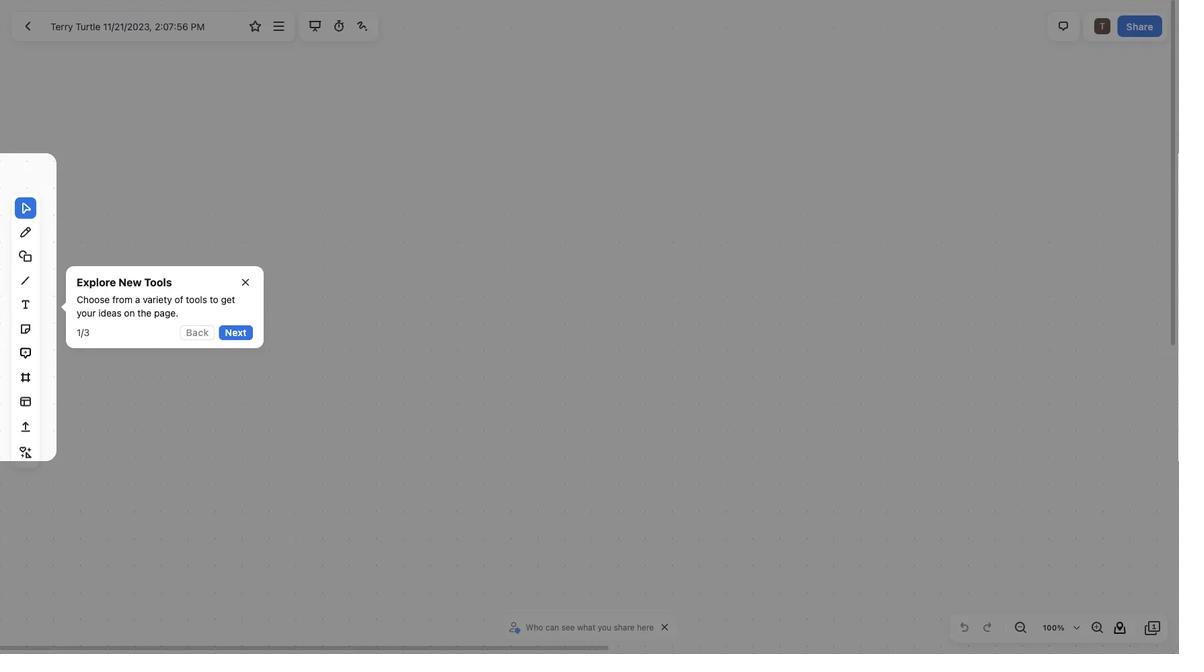 Task type: describe. For each thing, give the bounding box(es) containing it.
what
[[577, 623, 595, 632]]

1 / 3
[[77, 327, 90, 338]]

more options image
[[271, 18, 287, 34]]

star this whiteboard image
[[247, 18, 263, 34]]

from
[[112, 294, 133, 305]]

next button
[[219, 326, 253, 340]]

tools
[[144, 276, 172, 289]]

of
[[175, 294, 183, 305]]

/
[[81, 327, 84, 338]]

variety
[[143, 294, 172, 305]]

3
[[84, 327, 90, 338]]

tools
[[186, 294, 207, 305]]

your
[[77, 308, 96, 319]]

get
[[221, 294, 235, 305]]

next
[[225, 327, 247, 338]]

explore new tools
[[77, 276, 172, 289]]

who
[[526, 623, 543, 632]]

timer image
[[331, 18, 347, 34]]

see
[[561, 623, 575, 632]]

here
[[637, 623, 654, 632]]

choose
[[77, 294, 110, 305]]

zoom in image
[[1089, 620, 1105, 636]]

100
[[1043, 624, 1057, 633]]

explore new tools element
[[77, 274, 172, 291]]

laser image
[[354, 18, 371, 34]]

%
[[1057, 624, 1065, 633]]

choose from a variety of tools to get your ideas on the page. element
[[77, 293, 253, 320]]

more tools image
[[17, 445, 34, 461]]

explore new tools tooltip
[[56, 266, 264, 348]]

you
[[598, 623, 611, 632]]

dashboard image
[[20, 18, 36, 34]]

templates image
[[17, 394, 34, 410]]

to
[[210, 294, 218, 305]]

can
[[545, 623, 559, 632]]

page.
[[154, 308, 178, 319]]

100 %
[[1043, 624, 1065, 633]]

ideas
[[98, 308, 122, 319]]

explore
[[77, 276, 116, 289]]

a
[[135, 294, 140, 305]]



Task type: vqa. For each thing, say whether or not it's contained in the screenshot.
e.g. Happy Crew text box
no



Task type: locate. For each thing, give the bounding box(es) containing it.
the
[[137, 308, 151, 319]]

upload pdfs and images image
[[17, 419, 34, 436]]

Document name text field
[[40, 15, 242, 37]]

on
[[124, 308, 135, 319]]

choose from a variety of tools to get your ideas on the page.
[[77, 294, 235, 319]]

zoom out image
[[1012, 620, 1028, 636]]

who can see what you share here
[[526, 623, 654, 632]]

who can see what you share here button
[[507, 617, 657, 638]]

new
[[119, 276, 142, 289]]

share
[[614, 623, 635, 632]]

pages image
[[1145, 620, 1161, 636]]

comment panel image
[[1055, 18, 1071, 34]]

1
[[77, 327, 81, 338]]

share button
[[1118, 15, 1162, 37]]

present image
[[307, 18, 323, 34]]

share
[[1126, 21, 1154, 32]]



